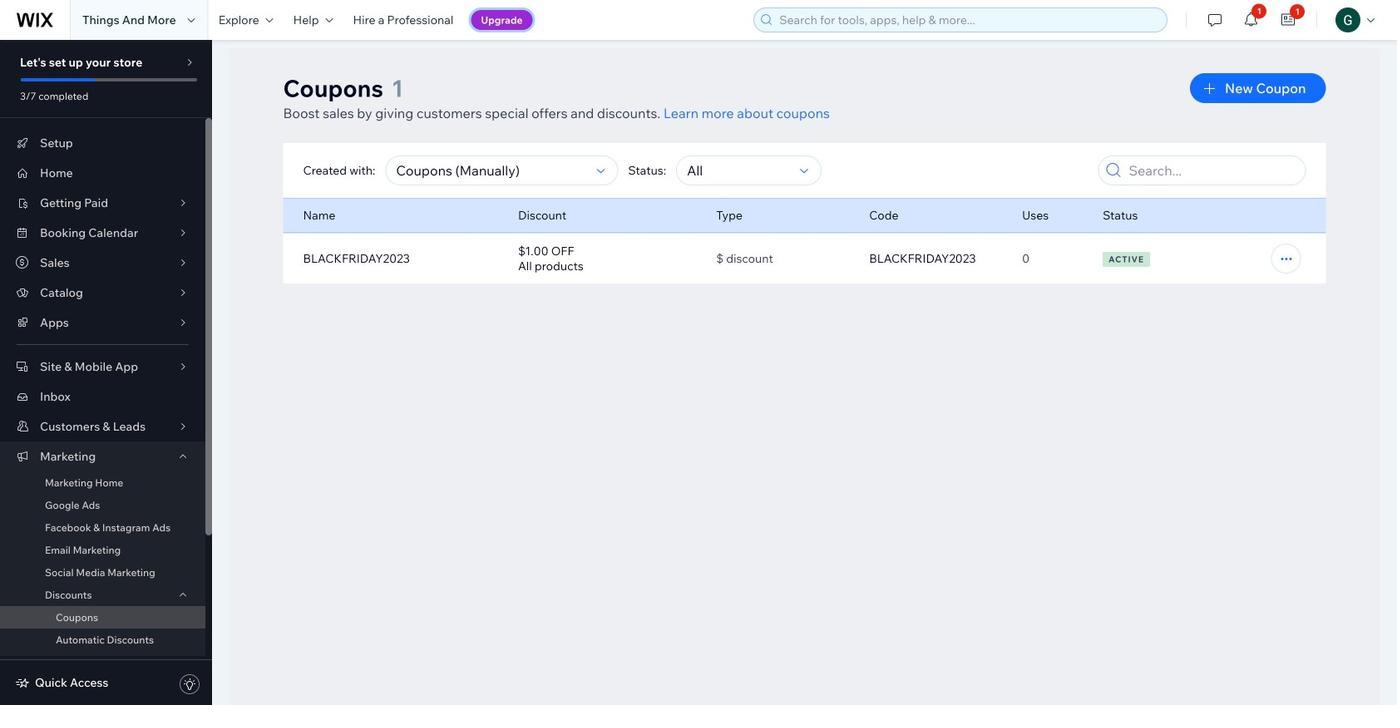 Task type: vqa. For each thing, say whether or not it's contained in the screenshot.
"Sidebar" element
yes



Task type: locate. For each thing, give the bounding box(es) containing it.
Search for tools, apps, help & more... field
[[775, 8, 1163, 32]]

Search... field
[[1125, 156, 1301, 185]]

None field
[[391, 156, 592, 185], [682, 156, 796, 185], [391, 156, 592, 185], [682, 156, 796, 185]]

sidebar element
[[0, 40, 212, 706]]



